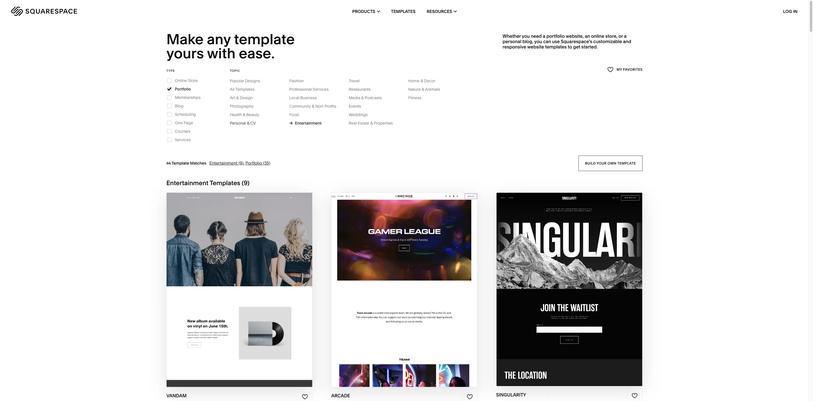 Task type: describe. For each thing, give the bounding box(es) containing it.
favorites
[[623, 67, 643, 72]]

popular designs
[[230, 78, 260, 83]]

to
[[568, 44, 572, 50]]

topic
[[230, 69, 240, 73]]

professional
[[289, 87, 312, 92]]

travel link
[[349, 78, 365, 83]]

vandam image
[[167, 193, 312, 387]]

food link
[[289, 112, 305, 117]]

with for start with vandam
[[226, 279, 240, 285]]

art & design link
[[230, 95, 259, 100]]

whether
[[503, 33, 521, 39]]

or
[[619, 33, 623, 39]]

personal & cv
[[230, 121, 256, 126]]

photography
[[230, 104, 254, 109]]

44 template matches
[[166, 161, 206, 166]]

vandam inside 'button'
[[241, 279, 266, 285]]

all
[[230, 87, 235, 92]]

yours
[[166, 45, 204, 62]]

media
[[349, 95, 360, 100]]

professional services
[[289, 87, 329, 92]]

estate
[[358, 121, 369, 126]]

log             in link
[[783, 9, 798, 14]]

online
[[175, 78, 187, 83]]

with for start with singularity
[[549, 278, 564, 285]]

templates for all templates
[[235, 87, 255, 92]]

squarespace's
[[561, 39, 592, 44]]

health & beauty link
[[230, 112, 265, 117]]

customizable
[[593, 39, 622, 44]]

44
[[166, 161, 171, 166]]

store
[[188, 78, 198, 83]]

personal & cv link
[[230, 121, 262, 126]]

& for decor
[[421, 78, 423, 83]]

start for start with vandam
[[207, 279, 224, 285]]

template
[[172, 161, 189, 166]]

preview singularity
[[538, 289, 601, 296]]

animals
[[425, 87, 440, 92]]

build your own template button
[[579, 156, 643, 171]]

food
[[289, 112, 299, 117]]

& for podcasts
[[361, 95, 364, 100]]

website,
[[566, 33, 584, 39]]

popular designs link
[[230, 78, 266, 83]]

(9)
[[239, 160, 244, 166]]

any
[[207, 30, 231, 48]]

entertainment (9) , portfolio (35)
[[209, 160, 270, 166]]

my favorites link
[[607, 66, 643, 74]]

cv
[[250, 121, 256, 126]]

own
[[608, 161, 617, 165]]

2 a from the left
[[624, 33, 627, 39]]

(35)
[[263, 160, 270, 166]]

singularity element
[[497, 193, 642, 386]]

2 vertical spatial vandam
[[166, 393, 187, 399]]

properties
[[374, 121, 393, 126]]

online
[[591, 33, 604, 39]]

community
[[289, 104, 311, 109]]

fitness
[[408, 95, 421, 100]]

responsive
[[503, 44, 526, 50]]

singularity image
[[497, 193, 642, 386]]

design
[[240, 95, 253, 100]]

community & non-profits link
[[289, 104, 342, 109]]

my
[[617, 67, 622, 72]]

memberships
[[175, 95, 201, 100]]

start for start with arcade
[[373, 279, 390, 285]]

template inside make any template yours with ease.
[[234, 30, 295, 48]]

start with vandam button
[[207, 274, 272, 290]]

online store
[[175, 78, 198, 83]]

nature & animals
[[408, 87, 440, 92]]

start with singularity
[[531, 278, 602, 285]]

restaurants
[[349, 87, 371, 92]]

start with vandam
[[207, 279, 266, 285]]

use
[[552, 39, 560, 44]]

2 vertical spatial singularity
[[496, 392, 526, 398]]

and
[[623, 39, 631, 44]]

0 horizontal spatial arcade
[[331, 393, 350, 399]]

resources button
[[427, 0, 457, 23]]

professional services link
[[289, 87, 334, 92]]

fashion
[[289, 78, 304, 83]]

website
[[527, 44, 544, 50]]

decor
[[424, 78, 436, 83]]

photography link
[[230, 104, 259, 109]]

portfolio (35) link
[[246, 160, 270, 166]]

blog
[[175, 103, 183, 108]]

preview singularity link
[[538, 285, 601, 300]]

arcade image
[[332, 193, 477, 387]]

business
[[300, 95, 317, 100]]

preview vandam
[[214, 290, 265, 296]]

scheduling
[[175, 112, 196, 117]]

resources
[[427, 9, 452, 14]]

health
[[230, 112, 242, 117]]

real estate & properties
[[349, 121, 393, 126]]

store,
[[605, 33, 618, 39]]

your
[[597, 161, 607, 165]]

templates for entertainment templates ( 9 )
[[210, 179, 240, 187]]

in
[[793, 9, 798, 14]]



Task type: vqa. For each thing, say whether or not it's contained in the screenshot.
the Nature
yes



Task type: locate. For each thing, give the bounding box(es) containing it.
preview inside "link"
[[538, 289, 562, 296]]

arcade
[[407, 279, 430, 285], [331, 393, 350, 399]]

1 horizontal spatial template
[[618, 161, 636, 165]]

& right estate
[[370, 121, 373, 126]]

portfolio
[[547, 33, 565, 39]]

with for start with arcade
[[391, 279, 406, 285]]

1 vertical spatial template
[[618, 161, 636, 165]]

fitness link
[[408, 95, 427, 100]]

& right art
[[236, 95, 239, 100]]

log             in
[[783, 9, 798, 14]]

travel
[[349, 78, 360, 83]]

2 vertical spatial entertainment
[[166, 179, 208, 187]]

weddings link
[[349, 112, 373, 117]]

popular
[[230, 78, 244, 83]]

entertainment for entertainment templates ( 9 )
[[166, 179, 208, 187]]

& for beauty
[[243, 112, 245, 117]]

singularity inside "link"
[[564, 289, 601, 296]]

events link
[[349, 104, 367, 109]]

start inside button
[[531, 278, 548, 285]]

events
[[349, 104, 361, 109]]

preview for preview singularity
[[538, 289, 562, 296]]

& right health
[[243, 112, 245, 117]]

2 horizontal spatial start
[[531, 278, 548, 285]]

singularity
[[565, 278, 602, 285], [564, 289, 601, 296], [496, 392, 526, 398]]

products
[[352, 9, 375, 14]]

with inside button
[[549, 278, 564, 285]]

1 vertical spatial services
[[175, 137, 191, 142]]

templates
[[391, 9, 416, 14], [235, 87, 255, 92], [210, 179, 240, 187]]

fashion link
[[289, 78, 309, 83]]

with inside 'button'
[[226, 279, 240, 285]]

squarespace logo link
[[11, 6, 169, 16]]

0 vertical spatial template
[[234, 30, 295, 48]]

art & design
[[230, 95, 253, 100]]

nature & animals link
[[408, 87, 446, 92]]

0 horizontal spatial entertainment
[[166, 179, 208, 187]]

1 horizontal spatial arcade
[[407, 279, 430, 285]]

& right nature
[[422, 87, 424, 92]]

add arcade to your favorites list image
[[467, 394, 473, 400]]

arcade element
[[332, 193, 477, 387]]

vandam element
[[167, 193, 312, 387]]

1 horizontal spatial portfolio
[[246, 160, 262, 166]]

start
[[531, 278, 548, 285], [207, 279, 224, 285], [373, 279, 390, 285]]

1 vertical spatial templates
[[235, 87, 255, 92]]

squarespace logo image
[[11, 6, 77, 16]]

2 horizontal spatial entertainment
[[295, 121, 322, 126]]

one
[[175, 120, 183, 125]]

0 horizontal spatial template
[[234, 30, 295, 48]]

designs
[[245, 78, 260, 83]]

get
[[573, 44, 580, 50]]

0 vertical spatial singularity
[[565, 278, 602, 285]]

0 horizontal spatial preview
[[214, 290, 239, 296]]

1 horizontal spatial you
[[534, 39, 542, 44]]

real
[[349, 121, 357, 126]]

2 vertical spatial templates
[[210, 179, 240, 187]]

build
[[585, 161, 596, 165]]

start inside 'button'
[[207, 279, 224, 285]]

one page
[[175, 120, 193, 125]]

0 vertical spatial portfolio
[[175, 86, 191, 92]]

personal
[[503, 39, 522, 44]]

1 horizontal spatial services
[[313, 87, 329, 92]]

0 horizontal spatial portfolio
[[175, 86, 191, 92]]

1 vertical spatial entertainment
[[209, 160, 237, 166]]

1 vertical spatial arcade
[[331, 393, 350, 399]]

0 vertical spatial arcade
[[407, 279, 430, 285]]

1 horizontal spatial entertainment
[[209, 160, 237, 166]]

1 horizontal spatial a
[[624, 33, 627, 39]]

local business link
[[289, 95, 323, 100]]

add vandam to your favorites list image
[[302, 394, 308, 400]]

nature
[[408, 87, 421, 92]]

& for non-
[[312, 104, 314, 109]]

need
[[531, 33, 542, 39]]

log
[[783, 9, 792, 14]]

start with singularity button
[[531, 274, 608, 289]]

blog,
[[523, 39, 533, 44]]

start inside button
[[373, 279, 390, 285]]

restaurants link
[[349, 87, 376, 92]]

entertainment
[[295, 121, 322, 126], [209, 160, 237, 166], [166, 179, 208, 187]]

preview down "start with singularity"
[[538, 289, 562, 296]]

entertainment for entertainment (9) , portfolio (35)
[[209, 160, 237, 166]]

1 horizontal spatial preview
[[538, 289, 562, 296]]

make
[[166, 30, 204, 48]]

make any template yours with ease.
[[166, 30, 298, 62]]

can
[[543, 39, 551, 44]]

start with arcade button
[[373, 274, 436, 290]]

build your own template
[[585, 161, 636, 165]]

a right or
[[624, 33, 627, 39]]

entertainment link
[[289, 121, 322, 126]]

home & decor
[[408, 78, 436, 83]]

0 horizontal spatial a
[[543, 33, 545, 39]]

non-
[[315, 104, 325, 109]]

you left can
[[534, 39, 542, 44]]

add singularity to your favorites list image
[[632, 393, 638, 399]]

singularity inside button
[[565, 278, 602, 285]]

whether you need a portfolio website, an online store, or a personal blog, you can use squarespace's customizable and responsive website templates to get started.
[[503, 33, 631, 50]]

a right need
[[543, 33, 545, 39]]

& right media
[[361, 95, 364, 100]]

weddings
[[349, 112, 368, 117]]

& right home
[[421, 78, 423, 83]]

you left need
[[522, 33, 530, 39]]

media & podcasts
[[349, 95, 382, 100]]

(
[[242, 179, 244, 187]]

profits
[[325, 104, 336, 109]]

0 vertical spatial services
[[313, 87, 329, 92]]

arcade inside button
[[407, 279, 430, 285]]

1 a from the left
[[543, 33, 545, 39]]

0 vertical spatial entertainment
[[295, 121, 322, 126]]

preview down 'start with vandam'
[[214, 290, 239, 296]]

with inside button
[[391, 279, 406, 285]]

vandam
[[241, 279, 266, 285], [240, 290, 265, 296], [166, 393, 187, 399]]

start for start with singularity
[[531, 278, 548, 285]]

my favorites
[[617, 67, 643, 72]]

entertainment down food link
[[295, 121, 322, 126]]

home
[[408, 78, 420, 83]]

0 horizontal spatial start
[[207, 279, 224, 285]]

1 vertical spatial vandam
[[240, 290, 265, 296]]

0 vertical spatial vandam
[[241, 279, 266, 285]]

beauty
[[246, 112, 259, 117]]

1 vertical spatial singularity
[[564, 289, 601, 296]]

0 horizontal spatial services
[[175, 137, 191, 142]]

matches
[[190, 161, 206, 166]]

an
[[585, 33, 590, 39]]

0 vertical spatial templates
[[391, 9, 416, 14]]

home & decor link
[[408, 78, 441, 83]]

real estate & properties link
[[349, 121, 399, 126]]

entertainment for entertainment
[[295, 121, 322, 126]]

services down courses
[[175, 137, 191, 142]]

products button
[[352, 0, 380, 23]]

& for design
[[236, 95, 239, 100]]

with
[[207, 45, 236, 62], [549, 278, 564, 285], [226, 279, 240, 285], [391, 279, 406, 285]]

portfolio right ,
[[246, 160, 262, 166]]

1 vertical spatial portfolio
[[246, 160, 262, 166]]

portfolio down online at left
[[175, 86, 191, 92]]

personal
[[230, 121, 246, 126]]

a
[[543, 33, 545, 39], [624, 33, 627, 39]]

services
[[313, 87, 329, 92], [175, 137, 191, 142]]

entertainment down the 44 template matches
[[166, 179, 208, 187]]

& for animals
[[422, 87, 424, 92]]

art
[[230, 95, 235, 100]]

entertainment left (9)
[[209, 160, 237, 166]]

local
[[289, 95, 299, 100]]

0 horizontal spatial you
[[522, 33, 530, 39]]

type
[[166, 69, 175, 73]]

all templates link
[[230, 87, 260, 92]]

portfolio
[[175, 86, 191, 92], [246, 160, 262, 166]]

services up business
[[313, 87, 329, 92]]

&
[[421, 78, 423, 83], [422, 87, 424, 92], [236, 95, 239, 100], [361, 95, 364, 100], [312, 104, 314, 109], [243, 112, 245, 117], [247, 121, 249, 126], [370, 121, 373, 126]]

& left non-
[[312, 104, 314, 109]]

page
[[184, 120, 193, 125]]

& for cv
[[247, 121, 249, 126]]

preview vandam link
[[214, 285, 265, 301]]

with inside make any template yours with ease.
[[207, 45, 236, 62]]

preview for preview vandam
[[214, 290, 239, 296]]

1 horizontal spatial start
[[373, 279, 390, 285]]

template inside "build your own template" button
[[618, 161, 636, 165]]

& left cv
[[247, 121, 249, 126]]

,
[[244, 160, 245, 166]]

entertainment templates ( 9 )
[[166, 179, 249, 187]]



